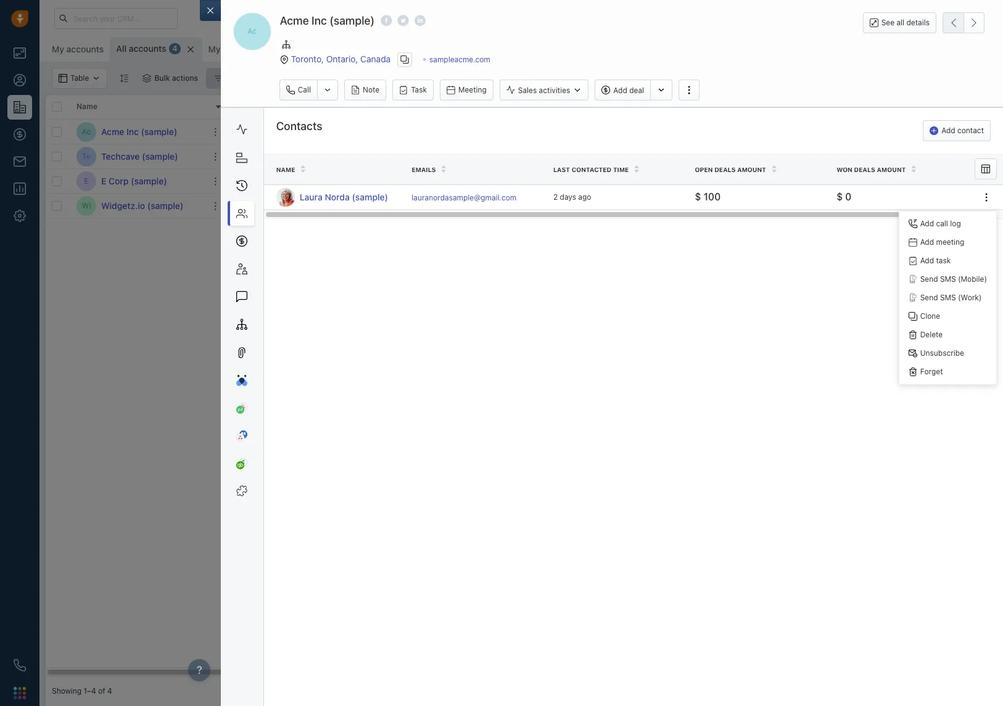 Task type: locate. For each thing, give the bounding box(es) containing it.
deals down meeting button
[[443, 102, 463, 111]]

1 vertical spatial task
[[630, 176, 645, 185]]

4 up the bulk actions
[[172, 44, 177, 53]]

open deals amount inside dialog
[[695, 166, 766, 173]]

acme inc (sample) down name row
[[101, 126, 177, 137]]

3,200
[[431, 151, 458, 162]]

0 vertical spatial james peterson
[[529, 152, 585, 161]]

sms
[[940, 275, 956, 284], [940, 293, 956, 302]]

open deals amount
[[422, 102, 492, 111], [695, 166, 766, 173]]

linkedin circled image
[[415, 14, 426, 27]]

sales for sales owner
[[515, 102, 534, 111]]

acme inc (sample)
[[280, 14, 375, 27], [101, 126, 177, 137]]

press space to select this row. row containing e corp (sample)
[[46, 169, 231, 194]]

1 vertical spatial 4
[[107, 687, 112, 696]]

2 vertical spatial peterson
[[554, 201, 585, 210]]

techcave (sample)
[[101, 151, 178, 161]]

1 horizontal spatial 2
[[686, 201, 691, 210]]

2 james from the top
[[529, 176, 552, 186]]

2 vertical spatial james peterson
[[529, 201, 585, 210]]

send up clone
[[920, 293, 938, 302]]

click for $ 5,600
[[707, 201, 724, 210]]

0 horizontal spatial inc
[[127, 126, 139, 137]]

0 vertical spatial send
[[920, 275, 938, 284]]

0 vertical spatial sms
[[940, 275, 956, 284]]

cell down owner
[[508, 120, 601, 144]]

2
[[553, 192, 558, 202], [686, 201, 691, 210]]

e for e corp (sample)
[[101, 176, 106, 186]]

sales left owner
[[515, 102, 534, 111]]

+ add task down time
[[607, 176, 645, 185]]

1 cell from the left
[[323, 120, 416, 144]]

container_wx8msf4aqz5i3rn1 image
[[518, 152, 526, 161], [518, 201, 526, 210], [607, 201, 616, 210]]

my for my territory accounts
[[208, 44, 221, 54]]

1 row group from the left
[[46, 120, 231, 218]]

1 horizontal spatial acme
[[280, 14, 309, 27]]

acme
[[280, 14, 309, 27], [101, 126, 124, 137]]

cell up 3,200
[[416, 120, 508, 144]]

3
[[321, 44, 326, 54]]

add for add deal
[[614, 86, 627, 95]]

1 horizontal spatial 0
[[846, 191, 852, 202]]

⌘
[[366, 45, 373, 54]]

press space to select this row. row containing $ 0
[[231, 169, 903, 194]]

toronto,
[[291, 53, 324, 64]]

send sms (work)
[[920, 293, 982, 302]]

more...
[[328, 44, 353, 54]]

$
[[422, 151, 428, 162], [422, 175, 428, 186], [695, 191, 701, 202], [837, 191, 843, 202], [422, 200, 428, 211]]

$ down "emails"
[[422, 175, 428, 186]]

laura norda (sample) link
[[300, 191, 399, 203]]

container_wx8msf4aqz5i3rn1 image for $ 3,200
[[518, 152, 526, 161]]

row group containing acme inc (sample)
[[46, 120, 231, 218]]

0 vertical spatial ac
[[248, 27, 257, 36]]

territory
[[223, 44, 256, 54]]

1 sms from the top
[[940, 275, 956, 284]]

1 + add task from the top
[[607, 151, 645, 161]]

100
[[704, 191, 721, 202]]

deals up 100
[[715, 166, 736, 173]]

1 vertical spatial acme inc (sample)
[[101, 126, 177, 137]]

0 horizontal spatial e
[[84, 176, 89, 186]]

0 horizontal spatial $ 0
[[422, 175, 437, 186]]

sampleacme.com link
[[430, 55, 490, 64]]

0 horizontal spatial name
[[77, 102, 98, 111]]

2 + add task from the top
[[607, 176, 645, 185]]

sales activities button
[[500, 80, 595, 101], [500, 80, 589, 101]]

add contact
[[942, 126, 984, 135]]

actions
[[172, 73, 198, 83]]

add left deal
[[614, 86, 627, 95]]

add left filters
[[832, 320, 850, 331]]

e down the te
[[84, 176, 89, 186]]

owner
[[536, 102, 559, 111]]

3 cell from the left
[[508, 120, 601, 144]]

0 vertical spatial james
[[529, 152, 552, 161]]

0 vertical spatial acme
[[280, 14, 309, 27]]

4 right of
[[107, 687, 112, 696]]

toronto, ontario, canada
[[291, 53, 391, 64]]

in
[[678, 201, 684, 210]]

peterson for $ 5,600
[[554, 201, 585, 210]]

sales for sales activities
[[518, 86, 537, 95]]

1 vertical spatial name
[[276, 166, 295, 173]]

1 vertical spatial open
[[695, 166, 713, 173]]

2 vertical spatial james
[[529, 201, 552, 210]]

corp
[[109, 176, 129, 186]]

1 vertical spatial james peterson
[[529, 176, 585, 186]]

cell
[[323, 120, 416, 144], [416, 120, 508, 144], [508, 120, 601, 144], [601, 120, 694, 144], [694, 120, 786, 144]]

add for add meeting
[[920, 238, 934, 247]]

0 vertical spatial name
[[77, 102, 98, 111]]

add inside add contact button
[[942, 126, 956, 135]]

1 horizontal spatial acme inc (sample)
[[280, 14, 375, 27]]

0 vertical spatial + add task
[[607, 151, 645, 161]]

lauranordasample@gmail.com link
[[412, 192, 517, 204]]

0 horizontal spatial 2
[[553, 192, 558, 202]]

2 james peterson from the top
[[529, 176, 585, 186]]

cell up sampletechcave.com link
[[323, 120, 416, 144]]

0 vertical spatial acme inc (sample)
[[280, 14, 375, 27]]

clone
[[920, 312, 941, 321]]

task for 0
[[630, 176, 645, 185]]

deal
[[630, 86, 644, 95]]

container_wx8msf4aqz5i3rn1 image down sales owner
[[518, 152, 526, 161]]

inc inside dialog
[[312, 14, 327, 27]]

2 right in
[[686, 201, 691, 210]]

e corp (sample) link
[[101, 175, 167, 187]]

sales inside dialog
[[518, 86, 537, 95]]

inc up 3
[[312, 14, 327, 27]]

0 vertical spatial inc
[[312, 14, 327, 27]]

sms down send sms (mobile)
[[940, 293, 956, 302]]

my territory accounts
[[208, 44, 296, 54]]

0 horizontal spatial my
[[52, 44, 64, 54]]

s image
[[238, 147, 257, 166]]

open
[[422, 102, 441, 111], [695, 166, 713, 173]]

name inside dialog
[[276, 166, 295, 173]]

my territory accounts button
[[202, 37, 301, 62], [208, 44, 296, 54]]

0 horizontal spatial container_wx8msf4aqz5i3rn1 image
[[143, 74, 151, 83]]

see
[[882, 18, 895, 27]]

2 peterson from the top
[[554, 176, 585, 186]]

1 vertical spatial peterson
[[554, 176, 585, 186]]

sales owner
[[515, 102, 559, 111]]

log
[[950, 219, 961, 228]]

norda
[[325, 192, 350, 202]]

0 horizontal spatial acme
[[101, 126, 124, 137]]

0 vertical spatial peterson
[[554, 152, 585, 161]]

container_wx8msf4aqz5i3rn1 image
[[143, 74, 151, 83], [214, 74, 223, 83], [518, 177, 526, 185]]

0 horizontal spatial days
[[560, 192, 576, 202]]

days right in
[[693, 201, 709, 210]]

0 vertical spatial open deals amount
[[422, 102, 492, 111]]

add inside add filters to narrow down the accounts you want to see.
[[832, 320, 850, 331]]

of
[[98, 687, 105, 696]]

3 peterson from the top
[[554, 201, 585, 210]]

1 vertical spatial james
[[529, 176, 552, 186]]

2 cell from the left
[[416, 120, 508, 144]]

press space to select this row. row containing techcave (sample)
[[46, 144, 231, 169]]

add contact button
[[923, 121, 991, 142]]

container_wx8msf4aqz5i3rn1 image for $ 5,600
[[518, 201, 526, 210]]

⌘ o
[[366, 45, 381, 54]]

1 my from the left
[[52, 44, 64, 54]]

click for $ 0
[[707, 176, 724, 186]]

my
[[52, 44, 64, 54], [208, 44, 221, 54]]

row group
[[46, 120, 231, 218], [231, 120, 903, 218]]

te
[[82, 152, 91, 161]]

open down task
[[422, 102, 441, 111]]

open deals amount up 100
[[695, 166, 766, 173]]

$ up "emails"
[[422, 151, 428, 162]]

sales up sales owner
[[518, 86, 537, 95]]

to
[[726, 152, 733, 161], [356, 176, 363, 186], [726, 176, 733, 186], [726, 201, 733, 210], [881, 320, 890, 331], [929, 331, 939, 342]]

acme up toronto,
[[280, 14, 309, 27]]

0 horizontal spatial 4
[[107, 687, 112, 696]]

ac up 'my territory accounts'
[[248, 27, 257, 36]]

days left ago
[[560, 192, 576, 202]]

my accounts
[[52, 44, 104, 54]]

press space to select this row. row containing $ 5,600
[[231, 194, 903, 218]]

press space to select this row. row containing acme inc (sample)
[[46, 120, 231, 144]]

(sample) down e corp (sample) link
[[147, 200, 184, 211]]

inc inside "link"
[[127, 126, 139, 137]]

send down add task at the right top of page
[[920, 275, 938, 284]]

add left call
[[920, 219, 934, 228]]

add up add task at the right top of page
[[920, 238, 934, 247]]

4 cell from the left
[[601, 120, 694, 144]]

1 horizontal spatial ac
[[248, 27, 257, 36]]

$ 0
[[422, 175, 437, 186], [837, 191, 852, 202]]

acme inc (sample) up 3
[[280, 14, 375, 27]]

open inside dialog
[[695, 166, 713, 173]]

e left 'corp'
[[101, 176, 106, 186]]

0 horizontal spatial acme inc (sample)
[[101, 126, 177, 137]]

1 peterson from the top
[[554, 152, 585, 161]]

1 vertical spatial inc
[[127, 126, 139, 137]]

cell down activity
[[601, 120, 694, 144]]

open up the $ 100
[[695, 166, 713, 173]]

1 horizontal spatial $ 0
[[837, 191, 852, 202]]

see all details button
[[863, 12, 937, 33]]

l image
[[238, 122, 257, 142]]

$ 0 down won
[[837, 191, 852, 202]]

3 james peterson from the top
[[529, 201, 585, 210]]

2 my from the left
[[208, 44, 221, 54]]

james peterson for $ 5,600
[[529, 201, 585, 210]]

1 horizontal spatial name
[[276, 166, 295, 173]]

1 james from the top
[[529, 152, 552, 161]]

j image
[[238, 196, 257, 216]]

3 more...
[[321, 44, 353, 54]]

$ left 5,600
[[422, 200, 428, 211]]

dialog
[[200, 0, 1003, 707]]

2 row group from the left
[[231, 120, 903, 218]]

grid
[[46, 95, 903, 677]]

meeting
[[458, 85, 487, 95]]

1 horizontal spatial open
[[695, 166, 713, 173]]

1 horizontal spatial my
[[208, 44, 221, 54]]

container_wx8msf4aqz5i3rn1 image right ago
[[607, 201, 616, 210]]

accounts
[[129, 43, 166, 54], [66, 44, 104, 54], [259, 44, 296, 54], [841, 331, 883, 342]]

1 send from the top
[[920, 275, 938, 284]]

meeting button
[[440, 80, 494, 101]]

4
[[172, 44, 177, 53], [107, 687, 112, 696]]

activities
[[539, 86, 570, 95]]

1 vertical spatial send
[[920, 293, 938, 302]]

the
[[955, 320, 970, 331]]

2 down last
[[553, 192, 558, 202]]

press space to select this row. row
[[46, 120, 231, 144], [231, 120, 903, 144], [46, 144, 231, 169], [231, 144, 903, 169], [46, 169, 231, 194], [231, 169, 903, 194], [46, 194, 231, 218], [231, 194, 903, 218]]

lauranordasample@gmail.com
[[412, 193, 517, 202]]

note button
[[344, 80, 386, 101]]

1 horizontal spatial inc
[[312, 14, 327, 27]]

$ 5,600
[[422, 200, 458, 211]]

0 vertical spatial sales
[[518, 86, 537, 95]]

container_wx8msf4aqz5i3rn1 image left 2 days ago at right
[[518, 201, 526, 210]]

j image
[[238, 171, 257, 191]]

add down add meeting on the right top of page
[[920, 256, 934, 265]]

+
[[607, 151, 612, 161], [700, 152, 704, 161], [607, 176, 612, 185], [330, 176, 334, 186], [700, 176, 704, 186], [700, 201, 704, 210]]

bulk actions button
[[135, 68, 206, 89]]

add inside add deal button
[[614, 86, 627, 95]]

cell down tags
[[694, 120, 786, 144]]

name right j icon
[[276, 166, 295, 173]]

2 horizontal spatial amount
[[877, 166, 906, 173]]

1 vertical spatial ac
[[82, 127, 91, 136]]

send for send sms (mobile)
[[920, 275, 938, 284]]

1 james peterson from the top
[[529, 152, 585, 161]]

1 horizontal spatial days
[[693, 201, 709, 210]]

1 horizontal spatial amount
[[738, 166, 766, 173]]

$ 3,200
[[422, 151, 458, 162]]

ac up the te
[[82, 127, 91, 136]]

2 sms from the top
[[940, 293, 956, 302]]

inc down name row
[[127, 126, 139, 137]]

click for $ 3,200
[[707, 152, 724, 161]]

0 vertical spatial 4
[[172, 44, 177, 53]]

3 more... button
[[304, 41, 360, 58]]

name up the te
[[77, 102, 98, 111]]

0 vertical spatial $ 0
[[422, 175, 437, 186]]

1 vertical spatial + add task
[[607, 176, 645, 185]]

sales inside grid
[[515, 102, 534, 111]]

due
[[663, 201, 676, 210]]

1 horizontal spatial e
[[101, 176, 106, 186]]

$ left 100
[[695, 191, 701, 202]]

1 vertical spatial acme
[[101, 126, 124, 137]]

ac inside button
[[248, 27, 257, 36]]

canada
[[360, 53, 391, 64]]

sampletechcave.com
[[330, 152, 403, 161]]

deals right won
[[854, 166, 876, 173]]

name
[[77, 102, 98, 111], [276, 166, 295, 173]]

click
[[707, 152, 724, 161], [336, 176, 353, 186], [707, 176, 724, 186], [707, 201, 724, 210]]

task
[[630, 151, 645, 161], [630, 176, 645, 185], [936, 256, 951, 265]]

acme up techcave
[[101, 126, 124, 137]]

widgetz.io (sample)
[[101, 200, 184, 211]]

2 send from the top
[[920, 293, 938, 302]]

open deals amount down meeting button
[[422, 102, 492, 111]]

(sample) up techcave (sample)
[[141, 126, 177, 137]]

0 down won
[[846, 191, 852, 202]]

+ add task
[[607, 151, 645, 161], [607, 176, 645, 185]]

3 james from the top
[[529, 201, 552, 210]]

0 vertical spatial 0
[[431, 175, 437, 186]]

1 vertical spatial open deals amount
[[695, 166, 766, 173]]

1–4
[[84, 687, 96, 696]]

0 vertical spatial task
[[630, 151, 645, 161]]

james peterson for $ 0
[[529, 176, 585, 186]]

send
[[920, 275, 938, 284], [920, 293, 938, 302]]

sms for (work)
[[940, 293, 956, 302]]

e
[[101, 176, 106, 186], [84, 176, 89, 186]]

1 vertical spatial sales
[[515, 102, 534, 111]]

0 horizontal spatial open
[[422, 102, 441, 111]]

sms up send sms (work)
[[940, 275, 956, 284]]

0 horizontal spatial ac
[[82, 127, 91, 136]]

accounts left you
[[841, 331, 883, 342]]

+ add task up time
[[607, 151, 645, 161]]

contacts
[[267, 102, 298, 111]]

ac inside row group
[[82, 127, 91, 136]]

1 vertical spatial sms
[[940, 293, 956, 302]]

$ 0 down "emails"
[[422, 175, 437, 186]]

1 horizontal spatial 4
[[172, 44, 177, 53]]

1 vertical spatial $ 0
[[837, 191, 852, 202]]

website
[[330, 102, 359, 111]]

add left contact
[[942, 126, 956, 135]]

0 horizontal spatial deals
[[443, 102, 463, 111]]

add up time
[[614, 151, 628, 161]]

0 vertical spatial open
[[422, 102, 441, 111]]

row group containing $ 3,200
[[231, 120, 903, 218]]

0 down "emails"
[[431, 175, 437, 186]]

add call log
[[920, 219, 961, 228]]

1 horizontal spatial open deals amount
[[695, 166, 766, 173]]



Task type: vqa. For each thing, say whether or not it's contained in the screenshot.


Task type: describe. For each thing, give the bounding box(es) containing it.
add for $ 0
[[735, 176, 748, 186]]

acme inc (sample) inside dialog
[[280, 14, 375, 27]]

freshworks switcher image
[[14, 687, 26, 700]]

call button
[[279, 80, 317, 101]]

add deal button
[[595, 80, 650, 101]]

add deal
[[614, 86, 644, 95]]

call
[[298, 85, 311, 95]]

(sample) right norda
[[352, 192, 388, 202]]

sampleacme.com
[[430, 55, 490, 64]]

my for my accounts
[[52, 44, 64, 54]]

(mobile)
[[958, 275, 987, 284]]

won deals amount
[[837, 166, 906, 173]]

want
[[905, 331, 927, 342]]

0 horizontal spatial amount
[[465, 102, 492, 111]]

1 vertical spatial 0
[[846, 191, 852, 202]]

add for add contact
[[942, 126, 956, 135]]

meeting
[[936, 238, 965, 247]]

1 horizontal spatial deals
[[715, 166, 736, 173]]

bulk
[[154, 73, 170, 83]]

add for $ 3,200
[[735, 152, 748, 161]]

peterson for $ 0
[[554, 176, 585, 186]]

2 inside dialog
[[553, 192, 558, 202]]

acme inside "link"
[[101, 126, 124, 137]]

dialog containing acme inc (sample)
[[200, 0, 1003, 707]]

tags
[[700, 102, 717, 111]]

showing
[[52, 687, 82, 696]]

see.
[[941, 331, 960, 342]]

(sample) inside "link"
[[141, 126, 177, 137]]

due in 2 days
[[663, 201, 709, 210]]

james peterson for $ 3,200
[[529, 152, 585, 161]]

call link
[[279, 80, 317, 101]]

techcave
[[101, 151, 140, 161]]

contacted
[[572, 166, 612, 173]]

all
[[116, 43, 127, 54]]

acme inside dialog
[[280, 14, 309, 27]]

2 days ago
[[553, 192, 591, 202]]

add for add call log
[[920, 219, 934, 228]]

sms for (mobile)
[[940, 275, 956, 284]]

showing 1–4 of 4
[[52, 687, 112, 696]]

ac button
[[233, 12, 271, 51]]

add for add task
[[920, 256, 934, 265]]

james for 5,600
[[529, 201, 552, 210]]

send email image
[[881, 13, 890, 24]]

4 inside all accounts 4
[[172, 44, 177, 53]]

$ for j image
[[422, 200, 428, 211]]

toronto, ontario, canada link
[[291, 53, 391, 64]]

techcave (sample) link
[[101, 150, 178, 163]]

0 horizontal spatial open deals amount
[[422, 102, 492, 111]]

call
[[936, 219, 948, 228]]

$ for s image
[[422, 151, 428, 162]]

widgetz.io
[[101, 200, 145, 211]]

acme inc (sample) link
[[101, 126, 177, 138]]

accounts right 'all'
[[129, 43, 166, 54]]

+ click to add for $ 5,600
[[700, 201, 748, 210]]

2 vertical spatial task
[[936, 256, 951, 265]]

1 horizontal spatial container_wx8msf4aqz5i3rn1 image
[[214, 74, 223, 83]]

add task
[[920, 256, 951, 265]]

all accounts link
[[116, 43, 166, 55]]

accounts inside add filters to narrow down the accounts you want to see.
[[841, 331, 883, 342]]

add for add filters to narrow down the accounts you want to see.
[[832, 320, 850, 331]]

0 horizontal spatial 0
[[431, 175, 437, 186]]

last
[[553, 166, 570, 173]]

twitter circled image
[[398, 14, 409, 27]]

down
[[927, 320, 952, 331]]

last contacted time
[[553, 166, 629, 173]]

see all details
[[882, 18, 930, 27]]

container_wx8msf4aqz5i3rn1 image inside bulk actions button
[[143, 74, 151, 83]]

widgetz.io link
[[330, 201, 365, 210]]

press space to select this row. row containing widgetz.io (sample)
[[46, 194, 231, 218]]

activity
[[626, 102, 653, 111]]

accounts left 'all'
[[66, 44, 104, 54]]

$ for j icon
[[422, 175, 428, 186]]

forget
[[920, 367, 943, 376]]

$ down won
[[837, 191, 843, 202]]

2 horizontal spatial container_wx8msf4aqz5i3rn1 image
[[518, 177, 526, 185]]

next activity
[[607, 102, 653, 111]]

+ click to add for $ 3,200
[[700, 152, 748, 161]]

phone element
[[7, 654, 32, 678]]

name row
[[46, 95, 231, 120]]

emails
[[412, 166, 436, 173]]

acme inc (sample) inside press space to select this row. row
[[101, 126, 177, 137]]

related contacts
[[237, 102, 298, 111]]

(sample) up more...
[[330, 14, 375, 27]]

delete
[[920, 330, 943, 339]]

related
[[237, 102, 265, 111]]

next
[[607, 102, 624, 111]]

facebook circled image
[[381, 14, 392, 27]]

details
[[907, 18, 930, 27]]

(sample) up widgetz.io (sample)
[[131, 176, 167, 186]]

contacts
[[276, 120, 322, 133]]

2 inside press space to select this row. row
[[686, 201, 691, 210]]

james for 3,200
[[529, 152, 552, 161]]

add down time
[[614, 176, 628, 185]]

peterson for $ 3,200
[[554, 152, 585, 161]]

filters
[[852, 320, 879, 331]]

e corp (sample)
[[101, 176, 167, 186]]

bulk actions
[[154, 73, 198, 83]]

name inside row
[[77, 102, 98, 111]]

$ 0 inside dialog
[[837, 191, 852, 202]]

narrow
[[893, 320, 925, 331]]

wi
[[82, 201, 91, 210]]

press space to select this row. row containing $ 3,200
[[231, 144, 903, 169]]

+ add task for $ 3,200
[[607, 151, 645, 161]]

sampletechcave.com link
[[330, 152, 403, 161]]

unsubscribe
[[920, 349, 964, 358]]

(sample) down acme inc (sample) "link"
[[142, 151, 178, 161]]

sales activities
[[518, 86, 570, 95]]

laura
[[300, 192, 323, 202]]

+ add task for $ 0
[[607, 176, 645, 185]]

won
[[837, 166, 853, 173]]

phone image
[[14, 660, 26, 672]]

grid containing $ 3,200
[[46, 95, 903, 677]]

5 cell from the left
[[694, 120, 786, 144]]

ago
[[578, 192, 591, 202]]

ontario,
[[326, 53, 358, 64]]

note
[[363, 85, 380, 95]]

5,600
[[431, 200, 458, 211]]

o
[[375, 45, 381, 54]]

accounts right territory
[[259, 44, 296, 54]]

task
[[411, 85, 427, 95]]

add for $ 5,600
[[735, 201, 748, 210]]

james for 0
[[529, 176, 552, 186]]

Search your CRM... text field
[[54, 8, 178, 29]]

e for e
[[84, 176, 89, 186]]

send for send sms (work)
[[920, 293, 938, 302]]

2 horizontal spatial deals
[[854, 166, 876, 173]]

task for 3,200
[[630, 151, 645, 161]]

+ click to add for $ 0
[[700, 176, 748, 186]]

time
[[613, 166, 629, 173]]

send sms (mobile)
[[920, 275, 987, 284]]

add filters to narrow down the accounts you want to see.
[[832, 320, 970, 342]]

all
[[897, 18, 905, 27]]

contact
[[958, 126, 984, 135]]

you
[[886, 331, 902, 342]]

widgetz.io
[[330, 201, 365, 210]]



